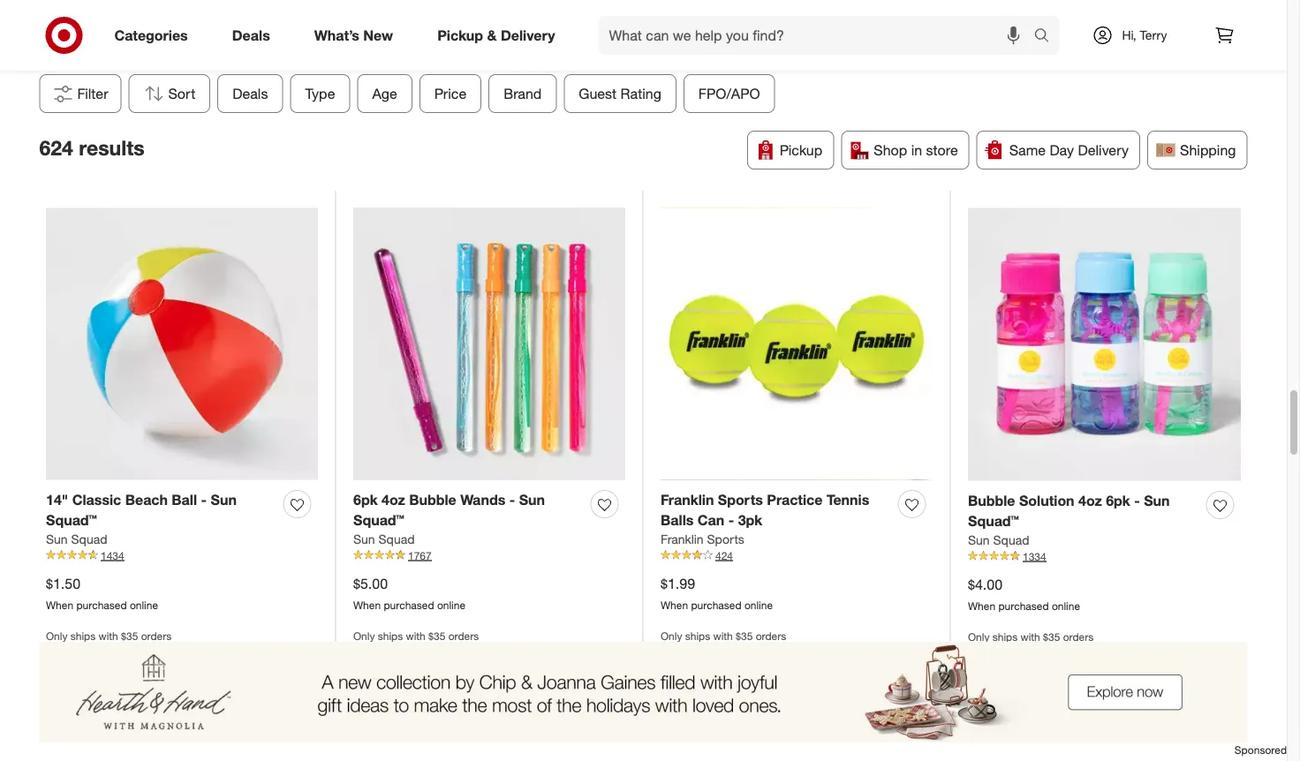 Task type: describe. For each thing, give the bounding box(es) containing it.
oakridge for $5.00
[[497, 686, 547, 702]]

shipping for $5.00
[[381, 646, 429, 662]]

add to registry for $1.99
[[669, 746, 744, 759]]

* inside only ships with $35 orders free shipping * exclusions apply. not available at san jose oakridge check nearby stores
[[121, 646, 125, 662]]

terry
[[1141, 27, 1168, 43]]

$1.99
[[661, 575, 696, 593]]

orders for $1.50
[[141, 630, 172, 643]]

age button
[[358, 74, 413, 113]]

stores inside only ships with $35 orders free shipping * * exclusions apply. not available at san jose oakridge check nearby stores
[[434, 704, 468, 719]]

online for $5.00
[[437, 599, 466, 612]]

squad for 4oz
[[379, 532, 415, 547]]

shipping for $4.00
[[997, 647, 1044, 663]]

to for $1.50
[[77, 746, 87, 759]]

sun squad for bubble solution 4oz 6pk - sun squad™
[[969, 533, 1030, 548]]

pickup for pickup & delivery
[[438, 27, 483, 44]]

shop
[[874, 141, 908, 158]]

bubble solution 4oz 6pk - sun squad™ link
[[969, 491, 1200, 532]]

with for $4.00
[[1021, 630, 1041, 644]]

apply. for $4.00
[[1036, 666, 1069, 681]]

search button
[[1027, 16, 1069, 58]]

add to registry button for $1.99
[[661, 739, 752, 762]]

$35 for $4.00
[[1044, 630, 1061, 644]]

not inside only ships with $35 orders free shipping * exclusions apply. not available at san jose oakridge check nearby stores
[[46, 686, 66, 702]]

1334
[[1023, 550, 1047, 563]]

free for $1.50
[[46, 646, 70, 662]]

purchased for $5.00
[[384, 599, 434, 612]]

pickup & delivery link
[[423, 16, 578, 55]]

oakridge inside only ships with $35 orders free shipping * exclusions apply. not available at san jose oakridge check nearby stores
[[189, 686, 240, 702]]

1767 link
[[354, 548, 626, 564]]

guest
[[579, 85, 617, 102]]

shipping for $1.99
[[689, 646, 736, 662]]

store
[[927, 141, 959, 158]]

purchased for $4.00
[[999, 600, 1050, 613]]

- inside franklin sports practice tennis balls can - 3pk
[[729, 512, 735, 529]]

check inside only ships with $35 orders free shipping * * exclusions apply. not available at san jose oakridge check nearby stores
[[354, 704, 389, 719]]

exclusions apply. link for $1.99
[[665, 665, 761, 680]]

424
[[716, 549, 734, 563]]

with for $1.99
[[714, 630, 733, 643]]

624
[[39, 136, 73, 160]]

hi,
[[1123, 27, 1137, 43]]

- for 6pk
[[1135, 493, 1141, 510]]

stock for $1.99
[[675, 686, 705, 702]]

pickup for $1.99
[[807, 704, 844, 719]]

only ships with $35 orders free shipping * exclusions apply. not available at san jose oakridge check nearby stores
[[46, 630, 240, 719]]

to for $4.00
[[1000, 746, 1010, 759]]

filter button
[[39, 74, 122, 113]]

14" classic beach ball - sun squad™ image
[[46, 208, 318, 480]]

$35 for $1.99
[[736, 630, 753, 643]]

check inside only ships with $35 orders free shipping * exclusions apply. not available at san jose oakridge check nearby stores
[[46, 704, 82, 719]]

within for $4.00
[[1007, 705, 1040, 720]]

new
[[364, 27, 393, 44]]

2 for $1.99
[[736, 704, 743, 719]]

day
[[1050, 141, 1075, 158]]

424 link
[[661, 548, 933, 564]]

1434 link
[[46, 548, 318, 564]]

squad for solution
[[994, 533, 1030, 548]]

only for $4.00
[[969, 630, 990, 644]]

search
[[1027, 28, 1069, 46]]

$4.00
[[969, 576, 1003, 594]]

oakridge for $1.99
[[777, 686, 828, 702]]

ball
[[172, 492, 197, 509]]

rating
[[621, 85, 662, 102]]

shipping button
[[1148, 131, 1248, 170]]

fpo/apo button
[[684, 74, 776, 113]]

0 vertical spatial sponsored
[[1122, 42, 1174, 55]]

bubble solution 4oz 6pk - sun squad™
[[969, 493, 1171, 530]]

pickup button
[[748, 131, 835, 170]]

bubble solution 4oz 6pk - sun squad™ image
[[969, 208, 1242, 481]]

franklin sports practice tennis balls can - 3pk link
[[661, 490, 892, 531]]

&
[[487, 27, 497, 44]]

can
[[698, 512, 725, 529]]

stock for $4.00
[[982, 687, 1012, 702]]

same
[[1010, 141, 1046, 158]]

apply. for $1.99
[[728, 665, 761, 680]]

3pk
[[739, 512, 763, 529]]

online for $1.99
[[745, 599, 773, 612]]

franklin sports
[[661, 532, 745, 547]]

ready for $1.99
[[661, 704, 696, 719]]

type button
[[290, 74, 350, 113]]

at for $5.00
[[428, 686, 439, 702]]

filter
[[77, 85, 108, 102]]

classic
[[72, 492, 121, 509]]

stores inside only ships with $35 orders free shipping * exclusions apply. not available at san jose oakridge check nearby stores
[[126, 704, 161, 719]]

$35 for $5.00
[[429, 630, 446, 643]]

practice
[[767, 492, 823, 509]]

in
[[912, 141, 923, 158]]

$5.00 when purchased online
[[354, 575, 466, 612]]

6pk 4oz bubble wands - sun squad™
[[354, 492, 545, 529]]

$1.50 when purchased online
[[46, 575, 158, 612]]

when for $1.99
[[661, 599, 689, 612]]

exclusions for $1.99
[[665, 665, 725, 680]]

apply. inside only ships with $35 orders free shipping * exclusions apply. not available at san jose oakridge check nearby stores
[[113, 665, 146, 680]]

only ships with $35 orders free shipping * * exclusions apply. not available at san jose oakridge check nearby stores
[[354, 630, 547, 719]]

brand
[[504, 85, 542, 102]]

when for $4.00
[[969, 600, 996, 613]]

franklin for franklin sports
[[661, 532, 704, 547]]

jose for $4.00
[[1055, 687, 1081, 702]]

$35 for $1.50
[[121, 630, 138, 643]]

pickup for $4.00
[[1115, 705, 1152, 720]]

$4.00 when purchased online
[[969, 576, 1081, 613]]

online for $1.50
[[130, 599, 158, 612]]

deals link
[[217, 16, 292, 55]]

only ships with $35 orders free shipping * * exclusions apply. in stock at  san jose oakridge ready within 2 hours with pickup for $4.00
[[969, 630, 1152, 720]]

1334 link
[[969, 549, 1242, 565]]

sun squad link for 6pk 4oz bubble wands - sun squad™
[[354, 531, 415, 548]]

brand button
[[489, 74, 557, 113]]

ships for $4.00
[[993, 630, 1018, 644]]

6pk inside 6pk 4oz bubble wands - sun squad™
[[354, 492, 378, 509]]

franklin sports practice tennis balls can - 3pk
[[661, 492, 870, 529]]

add to registry for $4.00
[[977, 746, 1052, 759]]

san inside only ships with $35 orders free shipping * exclusions apply. not available at san jose oakridge check nearby stores
[[135, 686, 156, 702]]

balls
[[661, 512, 694, 529]]

in for $4.00
[[969, 687, 979, 702]]

check nearby stores button for $5.00
[[354, 703, 468, 721]]

bubble inside 6pk 4oz bubble wands - sun squad™
[[409, 492, 457, 509]]

pickup for pickup
[[780, 141, 823, 158]]

guest rating
[[579, 85, 662, 102]]

to for $5.00
[[385, 746, 395, 759]]

squad™ for bubble
[[969, 513, 1020, 530]]

check nearby stores button for $1.50
[[46, 703, 161, 721]]

4oz inside bubble solution 4oz 6pk - sun squad™
[[1079, 493, 1103, 510]]

14" classic beach ball - sun squad™
[[46, 492, 237, 529]]

when for $1.50
[[46, 599, 73, 612]]

$1.99 when purchased online
[[661, 575, 773, 612]]

apply. for $5.00
[[420, 665, 454, 680]]

14" classic beach ball - sun squad™ link
[[46, 490, 277, 531]]

deals button
[[218, 74, 283, 113]]

orders for $4.00
[[1064, 630, 1094, 644]]

not inside only ships with $35 orders free shipping * * exclusions apply. not available at san jose oakridge check nearby stores
[[354, 686, 373, 702]]

with for $5.00
[[406, 630, 426, 643]]

6pk 4oz bubble wands - sun squad™ link
[[354, 490, 584, 531]]

what's new link
[[299, 16, 416, 55]]

exclusions inside only ships with $35 orders free shipping * exclusions apply. not available at san jose oakridge check nearby stores
[[50, 665, 109, 680]]

only for $1.50
[[46, 630, 68, 643]]

age
[[373, 85, 398, 102]]

shop in store button
[[842, 131, 970, 170]]

$5.00
[[354, 575, 388, 593]]

franklin sports link
[[661, 531, 745, 548]]

hi, terry
[[1123, 27, 1168, 43]]

wands
[[461, 492, 506, 509]]

free for $4.00
[[969, 647, 993, 663]]

free for $1.99
[[661, 646, 686, 662]]

add to registry button for $1.50
[[46, 739, 137, 762]]

delivery for same day delivery
[[1079, 141, 1130, 158]]

price
[[435, 85, 467, 102]]

pickup & delivery
[[438, 27, 555, 44]]

- for ball
[[201, 492, 207, 509]]



Task type: locate. For each thing, give the bounding box(es) containing it.
jose inside only ships with $35 orders free shipping * * exclusions apply. not available at san jose oakridge check nearby stores
[[467, 686, 493, 702]]

$35 down the $4.00 when purchased online
[[1044, 630, 1061, 644]]

deals for deals link
[[232, 27, 270, 44]]

2 to from the left
[[385, 746, 395, 759]]

hours for $1.99
[[746, 704, 777, 719]]

ships for $1.50
[[71, 630, 96, 643]]

apply. down the $1.99 when purchased online
[[728, 665, 761, 680]]

1 available from the left
[[69, 686, 117, 702]]

deals
[[232, 27, 270, 44], [233, 85, 268, 102]]

sun inside 6pk 4oz bubble wands - sun squad™
[[519, 492, 545, 509]]

apply. down the $4.00 when purchased online
[[1036, 666, 1069, 681]]

0 horizontal spatial delivery
[[501, 27, 555, 44]]

advertisement region
[[114, 0, 1174, 41], [0, 642, 1288, 743]]

0 horizontal spatial within
[[700, 704, 732, 719]]

1 horizontal spatial in
[[969, 687, 979, 702]]

1434
[[101, 549, 124, 563]]

4 to from the left
[[1000, 746, 1010, 759]]

when inside the $1.99 when purchased online
[[661, 599, 689, 612]]

check
[[46, 704, 82, 719], [354, 704, 389, 719]]

beach
[[125, 492, 168, 509]]

hours
[[746, 704, 777, 719], [1054, 705, 1085, 720]]

pickup
[[807, 704, 844, 719], [1115, 705, 1152, 720]]

online down 424 link
[[745, 599, 773, 612]]

1 horizontal spatial delivery
[[1079, 141, 1130, 158]]

2 horizontal spatial sun squad link
[[969, 532, 1030, 549]]

ships inside only ships with $35 orders free shipping * exclusions apply. not available at san jose oakridge check nearby stores
[[71, 630, 96, 643]]

free down "$4.00"
[[969, 647, 993, 663]]

2 check nearby stores button from the left
[[354, 703, 468, 721]]

add to registry button
[[46, 739, 137, 762], [354, 739, 444, 762], [661, 739, 752, 762], [969, 739, 1059, 762]]

bubble inside bubble solution 4oz 6pk - sun squad™
[[969, 493, 1016, 510]]

0 horizontal spatial check
[[46, 704, 82, 719]]

check nearby stores button
[[46, 703, 161, 721], [354, 703, 468, 721]]

1 add to registry button from the left
[[46, 739, 137, 762]]

0 horizontal spatial pickup
[[807, 704, 844, 719]]

- right ball
[[201, 492, 207, 509]]

exclusions apply. link
[[50, 665, 146, 680], [358, 665, 454, 680], [665, 665, 761, 680], [973, 666, 1069, 681]]

apply. down $5.00 when purchased online on the left bottom of the page
[[420, 665, 454, 680]]

squad™ for 14"
[[46, 512, 97, 529]]

1 horizontal spatial bubble
[[969, 493, 1016, 510]]

with for $1.50
[[99, 630, 118, 643]]

sports
[[718, 492, 764, 509], [707, 532, 745, 547]]

1 horizontal spatial pickup
[[780, 141, 823, 158]]

6pk 4oz bubble wands - sun squad™ image
[[354, 208, 626, 480], [354, 208, 626, 480]]

$35
[[121, 630, 138, 643], [429, 630, 446, 643], [736, 630, 753, 643], [1044, 630, 1061, 644]]

2 check from the left
[[354, 704, 389, 719]]

when down $5.00
[[354, 599, 381, 612]]

delivery right day
[[1079, 141, 1130, 158]]

- inside 6pk 4oz bubble wands - sun squad™
[[510, 492, 515, 509]]

orders down $1.50 when purchased online
[[141, 630, 172, 643]]

*
[[121, 646, 125, 662], [429, 646, 433, 662], [736, 646, 741, 662], [1044, 647, 1048, 663], [354, 665, 358, 680], [661, 665, 665, 680], [969, 666, 973, 681]]

bubble
[[409, 492, 457, 509], [969, 493, 1016, 510]]

delivery for pickup & delivery
[[501, 27, 555, 44]]

0 vertical spatial pickup
[[438, 27, 483, 44]]

exclusions down $5.00 when purchased online on the left bottom of the page
[[358, 665, 417, 680]]

- inside 14" classic beach ball - sun squad™
[[201, 492, 207, 509]]

2 franklin from the top
[[661, 532, 704, 547]]

exclusions apply. link down $1.50 when purchased online
[[50, 665, 146, 680]]

0 horizontal spatial sponsored
[[1122, 42, 1174, 55]]

squad™ inside bubble solution 4oz 6pk - sun squad™
[[969, 513, 1020, 530]]

sports up 424
[[707, 532, 745, 547]]

sun squad link up "1334"
[[969, 532, 1030, 549]]

- right wands
[[510, 492, 515, 509]]

1 horizontal spatial within
[[1007, 705, 1040, 720]]

$35 down the $1.99 when purchased online
[[736, 630, 753, 643]]

sun up "1334" link
[[1145, 493, 1171, 510]]

add to registry for $5.00
[[361, 746, 436, 759]]

sun squad up 1767
[[354, 532, 415, 547]]

shipping down the $1.99 when purchased online
[[689, 646, 736, 662]]

sun squad link for 14" classic beach ball - sun squad™
[[46, 531, 107, 548]]

ships down the $1.99 when purchased online
[[686, 630, 711, 643]]

1 vertical spatial deals
[[233, 85, 268, 102]]

bubble left solution
[[969, 493, 1016, 510]]

squad™ inside 14" classic beach ball - sun squad™
[[46, 512, 97, 529]]

free for $5.00
[[354, 646, 378, 662]]

purchased inside $5.00 when purchased online
[[384, 599, 434, 612]]

- left 3pk
[[729, 512, 735, 529]]

1 nearby from the left
[[85, 704, 123, 719]]

sun squad link
[[46, 531, 107, 548], [354, 531, 415, 548], [969, 532, 1030, 549]]

online down "1334" link
[[1052, 600, 1081, 613]]

add to registry for $1.50
[[54, 746, 129, 759]]

only inside only ships with $35 orders free shipping * * exclusions apply. not available at san jose oakridge check nearby stores
[[354, 630, 375, 643]]

shipping
[[74, 646, 121, 662], [381, 646, 429, 662], [689, 646, 736, 662], [997, 647, 1044, 663]]

exclusions down the $4.00 when purchased online
[[973, 666, 1032, 681]]

0 horizontal spatial not
[[46, 686, 66, 702]]

sort button
[[129, 74, 211, 113]]

0 vertical spatial delivery
[[501, 27, 555, 44]]

1 franklin from the top
[[661, 492, 714, 509]]

0 vertical spatial sports
[[718, 492, 764, 509]]

- for wands
[[510, 492, 515, 509]]

free inside only ships with $35 orders free shipping * exclusions apply. not available at san jose oakridge check nearby stores
[[46, 646, 70, 662]]

when inside $5.00 when purchased online
[[354, 599, 381, 612]]

when inside $1.50 when purchased online
[[46, 599, 73, 612]]

1 registry from the left
[[90, 746, 129, 759]]

shipping down the $4.00 when purchased online
[[997, 647, 1044, 663]]

orders for $1.99
[[756, 630, 787, 643]]

not
[[46, 686, 66, 702], [354, 686, 373, 702]]

2 available from the left
[[377, 686, 425, 702]]

sort
[[168, 85, 196, 102]]

at for $4.00
[[1016, 687, 1026, 702]]

add for $1.99
[[669, 746, 689, 759]]

apply. inside only ships with $35 orders free shipping * * exclusions apply. not available at san jose oakridge check nearby stores
[[420, 665, 454, 680]]

sun up "$4.00"
[[969, 533, 990, 548]]

shipping inside only ships with $35 orders free shipping * * exclusions apply. not available at san jose oakridge check nearby stores
[[381, 646, 429, 662]]

1 horizontal spatial available
[[377, 686, 425, 702]]

results
[[79, 136, 145, 160]]

shipping inside only ships with $35 orders free shipping * exclusions apply. not available at san jose oakridge check nearby stores
[[74, 646, 121, 662]]

franklin down balls
[[661, 532, 704, 547]]

apply. down $1.50 when purchased online
[[113, 665, 146, 680]]

at for $1.99
[[708, 686, 719, 702]]

online down 1434 link
[[130, 599, 158, 612]]

online
[[130, 599, 158, 612], [437, 599, 466, 612], [745, 599, 773, 612], [1052, 600, 1081, 613]]

san inside only ships with $35 orders free shipping * * exclusions apply. not available at san jose oakridge check nearby stores
[[442, 686, 464, 702]]

1 horizontal spatial only ships with $35 orders free shipping * * exclusions apply. in stock at  san jose oakridge ready within 2 hours with pickup
[[969, 630, 1152, 720]]

categories
[[114, 27, 188, 44]]

sports for franklin sports practice tennis balls can - 3pk
[[718, 492, 764, 509]]

orders for $5.00
[[449, 630, 479, 643]]

when down "$4.00"
[[969, 600, 996, 613]]

0 horizontal spatial 6pk
[[354, 492, 378, 509]]

what's
[[314, 27, 360, 44]]

1 vertical spatial pickup
[[780, 141, 823, 158]]

only down $5.00
[[354, 630, 375, 643]]

orders down $5.00 when purchased online on the left bottom of the page
[[449, 630, 479, 643]]

in for $1.99
[[661, 686, 671, 702]]

at inside only ships with $35 orders free shipping * * exclusions apply. not available at san jose oakridge check nearby stores
[[428, 686, 439, 702]]

in
[[661, 686, 671, 702], [969, 687, 979, 702]]

sun inside bubble solution 4oz 6pk - sun squad™
[[1145, 493, 1171, 510]]

available
[[69, 686, 117, 702], [377, 686, 425, 702]]

$35 inside only ships with $35 orders free shipping * exclusions apply. not available at san jose oakridge check nearby stores
[[121, 630, 138, 643]]

franklin sports practice tennis balls can - 3pk image
[[661, 208, 933, 480], [661, 208, 933, 480]]

online inside the $1.99 when purchased online
[[745, 599, 773, 612]]

squad up "1434"
[[71, 532, 107, 547]]

3 add to registry from the left
[[669, 746, 744, 759]]

with inside only ships with $35 orders free shipping * * exclusions apply. not available at san jose oakridge check nearby stores
[[406, 630, 426, 643]]

orders down the $4.00 when purchased online
[[1064, 630, 1094, 644]]

purchased inside the $1.99 when purchased online
[[692, 599, 742, 612]]

2 for $4.00
[[1043, 705, 1050, 720]]

1 horizontal spatial 2
[[1043, 705, 1050, 720]]

ships down $1.50 when purchased online
[[71, 630, 96, 643]]

4oz up $5.00
[[382, 492, 406, 509]]

only for $1.99
[[661, 630, 683, 643]]

3 add from the left
[[669, 746, 689, 759]]

0 vertical spatial deals
[[232, 27, 270, 44]]

ships inside only ships with $35 orders free shipping * * exclusions apply. not available at san jose oakridge check nearby stores
[[378, 630, 403, 643]]

within
[[700, 704, 732, 719], [1007, 705, 1040, 720]]

add to registry button for $5.00
[[354, 739, 444, 762]]

oakridge for $4.00
[[1085, 687, 1135, 702]]

squad™ up $5.00
[[354, 512, 405, 529]]

4 add to registry from the left
[[977, 746, 1052, 759]]

2 add from the left
[[361, 746, 382, 759]]

624 results
[[39, 136, 145, 160]]

0 horizontal spatial only ships with $35 orders free shipping * * exclusions apply. in stock at  san jose oakridge ready within 2 hours with pickup
[[661, 630, 844, 719]]

6pk up $5.00
[[354, 492, 378, 509]]

registry
[[90, 746, 129, 759], [398, 746, 436, 759], [705, 746, 744, 759], [1013, 746, 1052, 759]]

What can we help you find? suggestions appear below search field
[[599, 16, 1039, 55]]

1 vertical spatial delivery
[[1079, 141, 1130, 158]]

deals for deals button
[[233, 85, 268, 102]]

1 vertical spatial sports
[[707, 532, 745, 547]]

only down "$4.00"
[[969, 630, 990, 644]]

free down $1.50
[[46, 646, 70, 662]]

1 horizontal spatial nearby
[[393, 704, 431, 719]]

online inside the $4.00 when purchased online
[[1052, 600, 1081, 613]]

exclusions apply. link down the $4.00 when purchased online
[[973, 666, 1069, 681]]

sun squad up "1334"
[[969, 533, 1030, 548]]

1 horizontal spatial stock
[[982, 687, 1012, 702]]

jose for $5.00
[[467, 686, 493, 702]]

free
[[46, 646, 70, 662], [354, 646, 378, 662], [661, 646, 686, 662], [969, 647, 993, 663]]

- inside bubble solution 4oz 6pk - sun squad™
[[1135, 493, 1141, 510]]

ships down the $4.00 when purchased online
[[993, 630, 1018, 644]]

2 horizontal spatial squad
[[994, 533, 1030, 548]]

1 horizontal spatial sun squad link
[[354, 531, 415, 548]]

0 vertical spatial franklin
[[661, 492, 714, 509]]

0 horizontal spatial 4oz
[[382, 492, 406, 509]]

2 registry from the left
[[398, 746, 436, 759]]

san for $5.00
[[442, 686, 464, 702]]

franklin
[[661, 492, 714, 509], [661, 532, 704, 547]]

1 add to registry from the left
[[54, 746, 129, 759]]

1 not from the left
[[46, 686, 66, 702]]

purchased inside the $4.00 when purchased online
[[999, 600, 1050, 613]]

0 horizontal spatial available
[[69, 686, 117, 702]]

0 horizontal spatial nearby
[[85, 704, 123, 719]]

1 stores from the left
[[126, 704, 161, 719]]

14"
[[46, 492, 68, 509]]

3 add to registry button from the left
[[661, 739, 752, 762]]

3 registry from the left
[[705, 746, 744, 759]]

franklin for franklin sports practice tennis balls can - 3pk
[[661, 492, 714, 509]]

1 check from the left
[[46, 704, 82, 719]]

sun squad link up 1767
[[354, 531, 415, 548]]

franklin inside franklin sports practice tennis balls can - 3pk
[[661, 492, 714, 509]]

0 horizontal spatial sun squad
[[46, 532, 107, 547]]

delivery right & on the left of the page
[[501, 27, 555, 44]]

- up "1334" link
[[1135, 493, 1141, 510]]

2 add to registry button from the left
[[354, 739, 444, 762]]

6pk up "1334" link
[[1107, 493, 1131, 510]]

pickup inside button
[[780, 141, 823, 158]]

free down $1.99
[[661, 646, 686, 662]]

guest rating button
[[564, 74, 677, 113]]

squad for classic
[[71, 532, 107, 547]]

2 add to registry from the left
[[361, 746, 436, 759]]

0 horizontal spatial 2
[[736, 704, 743, 719]]

1 horizontal spatial 4oz
[[1079, 493, 1103, 510]]

delivery inside the same day delivery button
[[1079, 141, 1130, 158]]

add for $1.50
[[54, 746, 74, 759]]

2 nearby from the left
[[393, 704, 431, 719]]

shipping down $1.50 when purchased online
[[74, 646, 121, 662]]

fpo/apo
[[699, 85, 761, 102]]

san
[[135, 686, 156, 702], [442, 686, 464, 702], [722, 686, 744, 702], [1030, 687, 1051, 702]]

only ships with $35 orders free shipping * * exclusions apply. in stock at  san jose oakridge ready within 2 hours with pickup down the $4.00 when purchased online
[[969, 630, 1152, 720]]

0 horizontal spatial in
[[661, 686, 671, 702]]

exclusions apply. link down $5.00 when purchased online on the left bottom of the page
[[358, 665, 454, 680]]

type
[[305, 85, 335, 102]]

ships for $5.00
[[378, 630, 403, 643]]

jose inside only ships with $35 orders free shipping * exclusions apply. not available at san jose oakridge check nearby stores
[[160, 686, 186, 702]]

sun squad link for bubble solution 4oz 6pk - sun squad™
[[969, 532, 1030, 549]]

sun up $5.00
[[354, 532, 375, 547]]

available inside only ships with $35 orders free shipping * exclusions apply. not available at san jose oakridge check nearby stores
[[69, 686, 117, 702]]

nearby inside only ships with $35 orders free shipping * * exclusions apply. not available at san jose oakridge check nearby stores
[[393, 704, 431, 719]]

squad up "1334"
[[994, 533, 1030, 548]]

0 horizontal spatial check nearby stores button
[[46, 703, 161, 721]]

ships for $1.99
[[686, 630, 711, 643]]

1 horizontal spatial sponsored
[[1235, 744, 1288, 757]]

4oz
[[382, 492, 406, 509], [1079, 493, 1103, 510]]

apply.
[[113, 665, 146, 680], [420, 665, 454, 680], [728, 665, 761, 680], [1036, 666, 1069, 681]]

add for $4.00
[[977, 746, 997, 759]]

when for $5.00
[[354, 599, 381, 612]]

1 horizontal spatial stores
[[434, 704, 468, 719]]

registry for $5.00
[[398, 746, 436, 759]]

purchased inside $1.50 when purchased online
[[76, 599, 127, 612]]

1767
[[408, 549, 432, 563]]

nearby
[[85, 704, 123, 719], [393, 704, 431, 719]]

online down 1767 link
[[437, 599, 466, 612]]

0 horizontal spatial stores
[[126, 704, 161, 719]]

online inside $5.00 when purchased online
[[437, 599, 466, 612]]

0 vertical spatial advertisement region
[[114, 0, 1174, 41]]

$35 inside only ships with $35 orders free shipping * * exclusions apply. not available at san jose oakridge check nearby stores
[[429, 630, 446, 643]]

0 horizontal spatial hours
[[746, 704, 777, 719]]

hours for $4.00
[[1054, 705, 1085, 720]]

0 horizontal spatial squad™
[[46, 512, 97, 529]]

1 horizontal spatial check
[[354, 704, 389, 719]]

$35 down $1.50 when purchased online
[[121, 630, 138, 643]]

only ships with $35 orders free shipping * * exclusions apply. in stock at  san jose oakridge ready within 2 hours with pickup for $1.99
[[661, 630, 844, 719]]

squad™ up "$4.00"
[[969, 513, 1020, 530]]

only down $1.50
[[46, 630, 68, 643]]

4 add to registry button from the left
[[969, 739, 1059, 762]]

1 to from the left
[[77, 746, 87, 759]]

exclusions down the $1.99 when purchased online
[[665, 665, 725, 680]]

0 horizontal spatial ready
[[661, 704, 696, 719]]

with inside only ships with $35 orders free shipping * exclusions apply. not available at san jose oakridge check nearby stores
[[99, 630, 118, 643]]

sun squad up "1434"
[[46, 532, 107, 547]]

solution
[[1020, 493, 1075, 510]]

add for $5.00
[[361, 746, 382, 759]]

delivery inside pickup & delivery link
[[501, 27, 555, 44]]

1 vertical spatial franklin
[[661, 532, 704, 547]]

orders down the $1.99 when purchased online
[[756, 630, 787, 643]]

exclusions inside only ships with $35 orders free shipping * * exclusions apply. not available at san jose oakridge check nearby stores
[[358, 665, 417, 680]]

nearby inside only ships with $35 orders free shipping * exclusions apply. not available at san jose oakridge check nearby stores
[[85, 704, 123, 719]]

only down $1.99
[[661, 630, 683, 643]]

1 horizontal spatial 6pk
[[1107, 493, 1131, 510]]

purchased for $1.99
[[692, 599, 742, 612]]

-
[[201, 492, 207, 509], [510, 492, 515, 509], [1135, 493, 1141, 510], [729, 512, 735, 529]]

1 horizontal spatial squad™
[[354, 512, 405, 529]]

exclusions for $4.00
[[973, 666, 1032, 681]]

exclusions apply. link for $4.00
[[973, 666, 1069, 681]]

0 horizontal spatial sun squad link
[[46, 531, 107, 548]]

squad
[[71, 532, 107, 547], [379, 532, 415, 547], [994, 533, 1030, 548]]

2 stores from the left
[[434, 704, 468, 719]]

0 horizontal spatial squad
[[71, 532, 107, 547]]

3 to from the left
[[692, 746, 702, 759]]

exclusions for $5.00
[[358, 665, 417, 680]]

4 add from the left
[[977, 746, 997, 759]]

bubble left wands
[[409, 492, 457, 509]]

with
[[99, 630, 118, 643], [406, 630, 426, 643], [714, 630, 733, 643], [1021, 630, 1041, 644], [781, 704, 804, 719], [1088, 705, 1111, 720]]

ready for $4.00
[[969, 705, 1004, 720]]

1 check nearby stores button from the left
[[46, 703, 161, 721]]

sun inside 14" classic beach ball - sun squad™
[[211, 492, 237, 509]]

franklin up balls
[[661, 492, 714, 509]]

purchased down $5.00
[[384, 599, 434, 612]]

0 horizontal spatial bubble
[[409, 492, 457, 509]]

1 horizontal spatial check nearby stores button
[[354, 703, 468, 721]]

purchased down "$4.00"
[[999, 600, 1050, 613]]

available inside only ships with $35 orders free shipping * * exclusions apply. not available at san jose oakridge check nearby stores
[[377, 686, 425, 702]]

online inside $1.50 when purchased online
[[130, 599, 158, 612]]

free down $5.00
[[354, 646, 378, 662]]

categories link
[[99, 16, 210, 55]]

at inside only ships with $35 orders free shipping * exclusions apply. not available at san jose oakridge check nearby stores
[[121, 686, 131, 702]]

shipping down $5.00 when purchased online on the left bottom of the page
[[381, 646, 429, 662]]

0 horizontal spatial pickup
[[438, 27, 483, 44]]

0 horizontal spatial stock
[[675, 686, 705, 702]]

1 horizontal spatial hours
[[1054, 705, 1085, 720]]

orders inside only ships with $35 orders free shipping * * exclusions apply. not available at san jose oakridge check nearby stores
[[449, 630, 479, 643]]

only
[[46, 630, 68, 643], [354, 630, 375, 643], [661, 630, 683, 643], [969, 630, 990, 644]]

what's new
[[314, 27, 393, 44]]

tennis
[[827, 492, 870, 509]]

shipping
[[1181, 141, 1237, 158]]

2 horizontal spatial squad™
[[969, 513, 1020, 530]]

shop in store
[[874, 141, 959, 158]]

only for $5.00
[[354, 630, 375, 643]]

when down $1.50
[[46, 599, 73, 612]]

sun right wands
[[519, 492, 545, 509]]

sports for franklin sports
[[707, 532, 745, 547]]

1 horizontal spatial pickup
[[1115, 705, 1152, 720]]

1 horizontal spatial sun squad
[[354, 532, 415, 547]]

$1.50
[[46, 575, 80, 593]]

free inside only ships with $35 orders free shipping * * exclusions apply. not available at san jose oakridge check nearby stores
[[354, 646, 378, 662]]

sun squad
[[46, 532, 107, 547], [354, 532, 415, 547], [969, 533, 1030, 548]]

sponsored
[[1122, 42, 1174, 55], [1235, 744, 1288, 757]]

squad up 1767
[[379, 532, 415, 547]]

same day delivery
[[1010, 141, 1130, 158]]

6pk
[[354, 492, 378, 509], [1107, 493, 1131, 510]]

sports inside franklin sports practice tennis balls can - 3pk
[[718, 492, 764, 509]]

add to registry button for $4.00
[[969, 739, 1059, 762]]

deals down deals link
[[233, 85, 268, 102]]

registry for $1.99
[[705, 746, 744, 759]]

pickup
[[438, 27, 483, 44], [780, 141, 823, 158]]

1 horizontal spatial not
[[354, 686, 373, 702]]

2 horizontal spatial sun squad
[[969, 533, 1030, 548]]

only ships with $35 orders free shipping * * exclusions apply. in stock at  san jose oakridge ready within 2 hours with pickup down the $1.99 when purchased online
[[661, 630, 844, 719]]

1 add from the left
[[54, 746, 74, 759]]

sun squad for 6pk 4oz bubble wands - sun squad™
[[354, 532, 415, 547]]

1 vertical spatial sponsored
[[1235, 744, 1288, 757]]

sun down 14"
[[46, 532, 68, 547]]

deals up deals button
[[232, 27, 270, 44]]

purchased down $1.99
[[692, 599, 742, 612]]

1 horizontal spatial squad
[[379, 532, 415, 547]]

2 not from the left
[[354, 686, 373, 702]]

price button
[[420, 74, 482, 113]]

within for $1.99
[[700, 704, 732, 719]]

exclusions apply. link down the $1.99 when purchased online
[[665, 665, 761, 680]]

ships down $5.00 when purchased online on the left bottom of the page
[[378, 630, 403, 643]]

1 vertical spatial advertisement region
[[0, 642, 1288, 743]]

only inside only ships with $35 orders free shipping * exclusions apply. not available at san jose oakridge check nearby stores
[[46, 630, 68, 643]]

squad™ for 6pk
[[354, 512, 405, 529]]

exclusions down $1.50 when purchased online
[[50, 665, 109, 680]]

4oz right solution
[[1079, 493, 1103, 510]]

sports up 3pk
[[718, 492, 764, 509]]

squad™ down 14"
[[46, 512, 97, 529]]

exclusions apply. link for $5.00
[[358, 665, 454, 680]]

sun squad for 14" classic beach ball - sun squad™
[[46, 532, 107, 547]]

stock
[[675, 686, 705, 702], [982, 687, 1012, 702]]

orders
[[141, 630, 172, 643], [449, 630, 479, 643], [756, 630, 787, 643], [1064, 630, 1094, 644]]

purchased for $1.50
[[76, 599, 127, 612]]

oakridge inside only ships with $35 orders free shipping * * exclusions apply. not available at san jose oakridge check nearby stores
[[497, 686, 547, 702]]

jose for $1.99
[[747, 686, 774, 702]]

when
[[46, 599, 73, 612], [354, 599, 381, 612], [661, 599, 689, 612], [969, 600, 996, 613]]

san for $1.99
[[722, 686, 744, 702]]

san for $4.00
[[1030, 687, 1051, 702]]

to for $1.99
[[692, 746, 702, 759]]

4 registry from the left
[[1013, 746, 1052, 759]]

when down $1.99
[[661, 599, 689, 612]]

orders inside only ships with $35 orders free shipping * exclusions apply. not available at san jose oakridge check nearby stores
[[141, 630, 172, 643]]

same day delivery button
[[977, 131, 1141, 170]]

when inside the $4.00 when purchased online
[[969, 600, 996, 613]]

purchased down $1.50
[[76, 599, 127, 612]]

sun right ball
[[211, 492, 237, 509]]

registry for $1.50
[[90, 746, 129, 759]]

squad™ inside 6pk 4oz bubble wands - sun squad™
[[354, 512, 405, 529]]

deals inside button
[[233, 85, 268, 102]]

4oz inside 6pk 4oz bubble wands - sun squad™
[[382, 492, 406, 509]]

$35 down $5.00 when purchased online on the left bottom of the page
[[429, 630, 446, 643]]

purchased
[[76, 599, 127, 612], [384, 599, 434, 612], [692, 599, 742, 612], [999, 600, 1050, 613]]

6pk inside bubble solution 4oz 6pk - sun squad™
[[1107, 493, 1131, 510]]

1 horizontal spatial ready
[[969, 705, 1004, 720]]

sun squad link up "1434"
[[46, 531, 107, 548]]



Task type: vqa. For each thing, say whether or not it's contained in the screenshot.
Size inside "$44.99 PAMPERS SWADDLERS ACTIVE BABY DIAPERS ENORMOUS PACK - SIZE 3 - 136CT"
no



